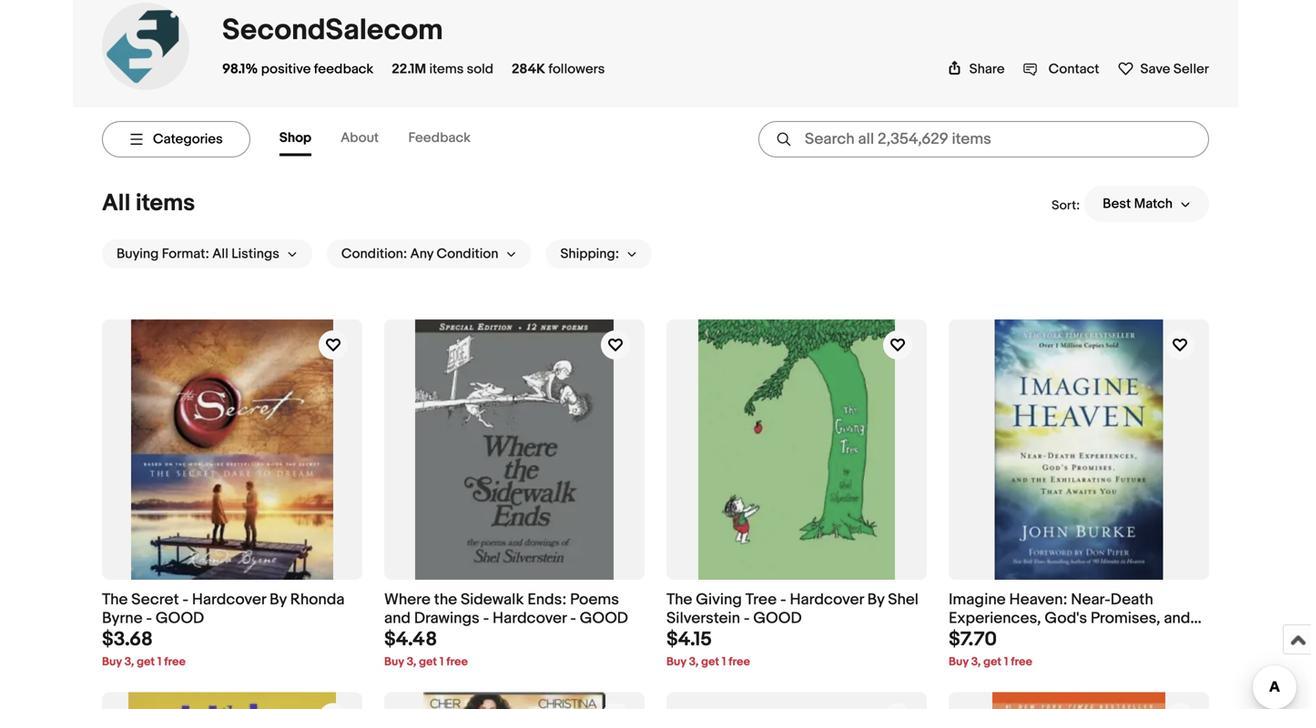 Task type: locate. For each thing, give the bounding box(es) containing it.
imagine heaven: near-death experiences, god's promises, and the exhilarat - good : quick view image
[[995, 320, 1163, 580]]

all inside 'popup button'
[[212, 246, 228, 262]]

byrne
[[102, 609, 143, 629]]

1 down drawings
[[440, 655, 444, 669]]

3, inside $7.70 buy 3, get 1 free
[[971, 655, 981, 669]]

1 horizontal spatial all
[[212, 246, 228, 262]]

shop
[[279, 130, 312, 146]]

items left sold
[[429, 61, 464, 77]]

1 inside $7.70 buy 3, get 1 free
[[1004, 655, 1008, 669]]

hardcover left poems
[[493, 609, 567, 629]]

and inside where the sidewalk ends: poems and drawings - hardcover - good
[[384, 609, 411, 629]]

3, down $3.68
[[124, 655, 134, 669]]

- right secret
[[182, 590, 189, 610]]

buy down $3.68
[[102, 655, 122, 669]]

any
[[410, 246, 434, 262]]

2 free from the left
[[446, 655, 468, 669]]

best
[[1103, 196, 1131, 212]]

$4.15
[[667, 628, 712, 652]]

- right byrne
[[146, 609, 152, 629]]

hardcover
[[192, 590, 266, 610], [790, 590, 864, 610], [493, 609, 567, 629]]

1 horizontal spatial hardcover
[[493, 609, 567, 629]]

free inside $4.48 buy 3, get 1 free
[[446, 655, 468, 669]]

and right 'death'
[[1164, 609, 1191, 629]]

where the sidewalk ends: poems and drawings - hardcover - good : quick view image
[[415, 320, 614, 580]]

3 get from the left
[[701, 655, 719, 669]]

good right 'ends:'
[[580, 609, 628, 629]]

1 buy from the left
[[102, 655, 122, 669]]

the secret - hardcover by rhonda byrne - good
[[102, 590, 345, 629]]

0 horizontal spatial items
[[136, 189, 195, 218]]

get down $4.15
[[701, 655, 719, 669]]

tab list containing shop
[[279, 122, 500, 156]]

free inside "$4.15 buy 3, get 1 free"
[[729, 655, 750, 669]]

3 1 from the left
[[722, 655, 726, 669]]

items up 'format:'
[[136, 189, 195, 218]]

$7.70 buy 3, get 1 free
[[949, 628, 1033, 669]]

buy for $7.70
[[949, 655, 969, 669]]

listings
[[232, 246, 279, 262]]

1 down exhilarat
[[1004, 655, 1008, 669]]

buying format: all listings button
[[102, 239, 312, 269]]

share button
[[948, 61, 1005, 77]]

good down near-
[[1049, 628, 1097, 647]]

1 horizontal spatial by
[[867, 590, 885, 610]]

-
[[182, 590, 189, 610], [780, 590, 786, 610], [146, 609, 152, 629], [483, 609, 489, 629], [570, 609, 576, 629], [744, 609, 750, 629], [1039, 628, 1045, 647]]

Search all 2,354,629 items field
[[759, 121, 1209, 157]]

the right where at the bottom left of page
[[434, 590, 457, 610]]

0 horizontal spatial the
[[102, 590, 128, 610]]

0 vertical spatial all
[[102, 189, 131, 218]]

1 down secret
[[157, 655, 162, 669]]

- right giving
[[744, 609, 750, 629]]

3, down $4.48 at the left bottom
[[407, 655, 416, 669]]

0 horizontal spatial by
[[270, 590, 287, 610]]

free down silverstein
[[729, 655, 750, 669]]

4 get from the left
[[984, 655, 1002, 669]]

hardcover inside where the sidewalk ends: poems and drawings - hardcover - good
[[493, 609, 567, 629]]

good inside the secret - hardcover by rhonda byrne - good
[[156, 609, 204, 629]]

3, down $7.70
[[971, 655, 981, 669]]

get down $4.48 at the left bottom
[[419, 655, 437, 669]]

1 horizontal spatial and
[[1164, 609, 1191, 629]]

by
[[270, 590, 287, 610], [867, 590, 885, 610]]

1 vertical spatial all
[[212, 246, 228, 262]]

1 the from the left
[[102, 590, 128, 610]]

silverstein
[[667, 609, 740, 629]]

0 horizontal spatial hardcover
[[192, 590, 266, 610]]

good inside imagine heaven: near-death experiences, god's promises, and the exhilarat - good
[[1049, 628, 1097, 647]]

1 by from the left
[[270, 590, 287, 610]]

3 buy from the left
[[667, 655, 686, 669]]

1
[[157, 655, 162, 669], [440, 655, 444, 669], [722, 655, 726, 669], [1004, 655, 1008, 669]]

tree
[[746, 590, 777, 610]]

buy
[[102, 655, 122, 669], [384, 655, 404, 669], [667, 655, 686, 669], [949, 655, 969, 669]]

- inside imagine heaven: near-death experiences, god's promises, and the exhilarat - good
[[1039, 628, 1045, 647]]

the inside the secret - hardcover by rhonda byrne - good
[[102, 590, 128, 610]]

4 1 from the left
[[1004, 655, 1008, 669]]

1 vertical spatial the
[[949, 628, 972, 647]]

items for 22.1m
[[429, 61, 464, 77]]

2 3, from the left
[[407, 655, 416, 669]]

the inside imagine heaven: near-death experiences, god's promises, and the exhilarat - good
[[949, 628, 972, 647]]

the down imagine
[[949, 628, 972, 647]]

secret
[[131, 590, 179, 610]]

get
[[137, 655, 155, 669], [419, 655, 437, 669], [701, 655, 719, 669], [984, 655, 1002, 669]]

1 horizontal spatial the
[[667, 590, 692, 610]]

1 for $4.48
[[440, 655, 444, 669]]

by inside the giving tree - hardcover by shel silverstein - good
[[867, 590, 885, 610]]

imagine heaven: near-death experiences, god's promises, and the exhilarat - good
[[949, 590, 1191, 647]]

all items
[[102, 189, 195, 218]]

1 and from the left
[[384, 609, 411, 629]]

4 3, from the left
[[971, 655, 981, 669]]

all up 'buying'
[[102, 189, 131, 218]]

1 3, from the left
[[124, 655, 134, 669]]

tab list
[[279, 122, 500, 156]]

get inside $7.70 buy 3, get 1 free
[[984, 655, 1002, 669]]

good inside where the sidewalk ends: poems and drawings - hardcover - good
[[580, 609, 628, 629]]

3, inside $3.68 buy 3, get 1 free
[[124, 655, 134, 669]]

1 get from the left
[[137, 655, 155, 669]]

rhonda
[[290, 590, 345, 610]]

1 horizontal spatial items
[[429, 61, 464, 77]]

get for $4.48
[[419, 655, 437, 669]]

good right giving
[[753, 609, 802, 629]]

the left giving
[[667, 590, 692, 610]]

0 horizontal spatial the
[[434, 590, 457, 610]]

get down exhilarat
[[984, 655, 1002, 669]]

and left drawings
[[384, 609, 411, 629]]

get down $3.68
[[137, 655, 155, 669]]

buy inside $4.48 buy 3, get 1 free
[[384, 655, 404, 669]]

3 3, from the left
[[689, 655, 699, 669]]

2 get from the left
[[419, 655, 437, 669]]

sort:
[[1052, 198, 1080, 213]]

all
[[102, 189, 131, 218], [212, 246, 228, 262]]

- right exhilarat
[[1039, 628, 1045, 647]]

1 horizontal spatial the
[[949, 628, 972, 647]]

free
[[164, 655, 186, 669], [446, 655, 468, 669], [729, 655, 750, 669], [1011, 655, 1033, 669]]

1 down silverstein
[[722, 655, 726, 669]]

get inside $3.68 buy 3, get 1 free
[[137, 655, 155, 669]]

match
[[1134, 196, 1173, 212]]

condition:
[[341, 246, 407, 262]]

free down secret
[[164, 655, 186, 669]]

sold
[[467, 61, 494, 77]]

buy inside "$4.15 buy 3, get 1 free"
[[667, 655, 686, 669]]

get inside "$4.15 buy 3, get 1 free"
[[701, 655, 719, 669]]

1 1 from the left
[[157, 655, 162, 669]]

where the sidewalk ends: poems and drawings - hardcover - good button
[[384, 590, 645, 629]]

hardcover right secret
[[192, 590, 266, 610]]

the
[[102, 590, 128, 610], [667, 590, 692, 610]]

3, inside "$4.15 buy 3, get 1 free"
[[689, 655, 699, 669]]

get inside $4.48 buy 3, get 1 free
[[419, 655, 437, 669]]

good right $3.68
[[156, 609, 204, 629]]

save seller button
[[1118, 60, 1209, 77]]

1 inside $4.48 buy 3, get 1 free
[[440, 655, 444, 669]]

2 by from the left
[[867, 590, 885, 610]]

free inside $3.68 buy 3, get 1 free
[[164, 655, 186, 669]]

3, inside $4.48 buy 3, get 1 free
[[407, 655, 416, 669]]

shipping:
[[561, 246, 619, 262]]

0 vertical spatial items
[[429, 61, 464, 77]]

3,
[[124, 655, 134, 669], [407, 655, 416, 669], [689, 655, 699, 669], [971, 655, 981, 669]]

$7.70
[[949, 628, 997, 652]]

all right 'format:'
[[212, 246, 228, 262]]

buy for $4.48
[[384, 655, 404, 669]]

save seller
[[1141, 61, 1209, 77]]

1 for $3.68
[[157, 655, 162, 669]]

4 buy from the left
[[949, 655, 969, 669]]

1 vertical spatial items
[[136, 189, 195, 218]]

22.1m items sold
[[392, 61, 494, 77]]

hardcover right the tree at bottom right
[[790, 590, 864, 610]]

3, for $3.68
[[124, 655, 134, 669]]

save
[[1141, 61, 1171, 77]]

and inside imagine heaven: near-death experiences, god's promises, and the exhilarat - good
[[1164, 609, 1191, 629]]

free inside $7.70 buy 3, get 1 free
[[1011, 655, 1033, 669]]

hardcover inside the giving tree - hardcover by shel silverstein - good
[[790, 590, 864, 610]]

2 buy from the left
[[384, 655, 404, 669]]

the secret - hardcover by rhonda byrne - good : quick view image
[[131, 320, 333, 580]]

the left secret
[[102, 590, 128, 610]]

the
[[434, 590, 457, 610], [949, 628, 972, 647]]

3, down $4.15
[[689, 655, 699, 669]]

the inside where the sidewalk ends: poems and drawings - hardcover - good
[[434, 590, 457, 610]]

positive
[[261, 61, 311, 77]]

$3.68
[[102, 628, 153, 652]]

2 and from the left
[[1164, 609, 1191, 629]]

get for $7.70
[[984, 655, 1002, 669]]

items
[[429, 61, 464, 77], [136, 189, 195, 218]]

$4.48 buy 3, get 1 free
[[384, 628, 468, 669]]

0 horizontal spatial and
[[384, 609, 411, 629]]

contact link
[[1023, 61, 1100, 77]]

get for $4.15
[[701, 655, 719, 669]]

death
[[1111, 590, 1154, 610]]

good
[[156, 609, 204, 629], [580, 609, 628, 629], [753, 609, 802, 629], [1049, 628, 1097, 647]]

buying
[[117, 246, 159, 262]]

0 vertical spatial the
[[434, 590, 457, 610]]

burlesque - dvd by cher,christina aguilera - very good : quick view image
[[423, 693, 606, 709]]

3, for $4.48
[[407, 655, 416, 669]]

by left rhonda
[[270, 590, 287, 610]]

1 inside $3.68 buy 3, get 1 free
[[157, 655, 162, 669]]

- right the tree at bottom right
[[780, 590, 786, 610]]

buy down $4.48 at the left bottom
[[384, 655, 404, 669]]

1 for $4.15
[[722, 655, 726, 669]]

the inside the giving tree - hardcover by shel silverstein - good
[[667, 590, 692, 610]]

free for $4.48
[[446, 655, 468, 669]]

2 the from the left
[[667, 590, 692, 610]]

2 1 from the left
[[440, 655, 444, 669]]

imagine
[[949, 590, 1006, 610]]

best match
[[1103, 196, 1173, 212]]

buy inside $7.70 buy 3, get 1 free
[[949, 655, 969, 669]]

buy inside $3.68 buy 3, get 1 free
[[102, 655, 122, 669]]

secondsalecom image
[[102, 3, 189, 90]]

buy for $3.68
[[102, 655, 122, 669]]

1 free from the left
[[164, 655, 186, 669]]

1 inside "$4.15 buy 3, get 1 free"
[[722, 655, 726, 669]]

the giving tree - hardcover by shel silverstein - good
[[667, 590, 919, 629]]

and
[[384, 609, 411, 629], [1164, 609, 1191, 629]]

3 free from the left
[[729, 655, 750, 669]]

shipping: button
[[546, 239, 652, 269]]

2 horizontal spatial hardcover
[[790, 590, 864, 610]]

free down drawings
[[446, 655, 468, 669]]

22.1m
[[392, 61, 426, 77]]

drawings
[[414, 609, 480, 629]]

by left shel
[[867, 590, 885, 610]]

buy down $4.15
[[667, 655, 686, 669]]

free down exhilarat
[[1011, 655, 1033, 669]]

4 free from the left
[[1011, 655, 1033, 669]]

- right drawings
[[483, 609, 489, 629]]

the for $3.68
[[102, 590, 128, 610]]

buy down $7.70
[[949, 655, 969, 669]]



Task type: vqa. For each thing, say whether or not it's contained in the screenshot.
Security Center
no



Task type: describe. For each thing, give the bounding box(es) containing it.
284k
[[512, 61, 545, 77]]

98.1% positive feedback
[[222, 61, 374, 77]]

buy for $4.15
[[667, 655, 686, 669]]

the for $4.15
[[667, 590, 692, 610]]

format:
[[162, 246, 209, 262]]

$3.68 buy 3, get 1 free
[[102, 628, 186, 669]]

98.1%
[[222, 61, 258, 77]]

condition: any condition
[[341, 246, 499, 262]]

get for $3.68
[[137, 655, 155, 669]]

the giving tree - hardcover by shel silverstein - good : quick view image
[[698, 320, 895, 580]]

free for $4.15
[[729, 655, 750, 669]]

imagine heaven: near-death experiences, god's promises, and the exhilarat - good button
[[949, 590, 1209, 647]]

where
[[384, 590, 431, 610]]

ends:
[[528, 590, 567, 610]]

condition
[[437, 246, 499, 262]]

giving
[[696, 590, 742, 610]]

categories
[[153, 131, 223, 147]]

experiences,
[[949, 609, 1041, 629]]

buying format: all listings
[[117, 246, 279, 262]]

$4.48
[[384, 628, 437, 652]]

secondsalecom link
[[222, 13, 443, 48]]

god's
[[1045, 609, 1087, 629]]

secondsalecom
[[222, 13, 443, 48]]

contact
[[1049, 61, 1100, 77]]

by inside the secret - hardcover by rhonda byrne - good
[[270, 590, 287, 610]]

good inside the giving tree - hardcover by shel silverstein - good
[[753, 609, 802, 629]]

shel
[[888, 590, 919, 610]]

about
[[341, 130, 379, 146]]

near-
[[1071, 590, 1111, 610]]

best match button
[[1085, 186, 1209, 222]]

feedback
[[408, 130, 471, 146]]

where the sidewalk ends: poems and drawings - hardcover - good
[[384, 590, 628, 629]]

seller
[[1174, 61, 1209, 77]]

3, for $4.15
[[689, 655, 699, 669]]

284k followers
[[512, 61, 605, 77]]

poems
[[570, 590, 619, 610]]

free for $7.70
[[1011, 655, 1033, 669]]

hardcover inside the secret - hardcover by rhonda byrne - good
[[192, 590, 266, 610]]

$4.15 buy 3, get 1 free
[[667, 628, 750, 669]]

exhilarat
[[976, 628, 1036, 647]]

items for all
[[136, 189, 195, 218]]

the help - dvd - very good : quick view image
[[128, 693, 336, 709]]

feedback
[[314, 61, 374, 77]]

the secret - hardcover by rhonda byrne - good button
[[102, 590, 362, 629]]

the subtle art of not giving a #@%!: a counterintuitive approach to livin - good : quick view image
[[993, 693, 1166, 709]]

categories button
[[102, 121, 250, 157]]

followers
[[549, 61, 605, 77]]

- right 'ends:'
[[570, 609, 576, 629]]

heaven:
[[1009, 590, 1068, 610]]

condition: any condition button
[[327, 239, 531, 269]]

3, for $7.70
[[971, 655, 981, 669]]

the giving tree - hardcover by shel silverstein - good button
[[667, 590, 927, 629]]

promises,
[[1091, 609, 1161, 629]]

sidewalk
[[461, 590, 524, 610]]

0 horizontal spatial all
[[102, 189, 131, 218]]

1 for $7.70
[[1004, 655, 1008, 669]]

share
[[970, 61, 1005, 77]]

free for $3.68
[[164, 655, 186, 669]]



